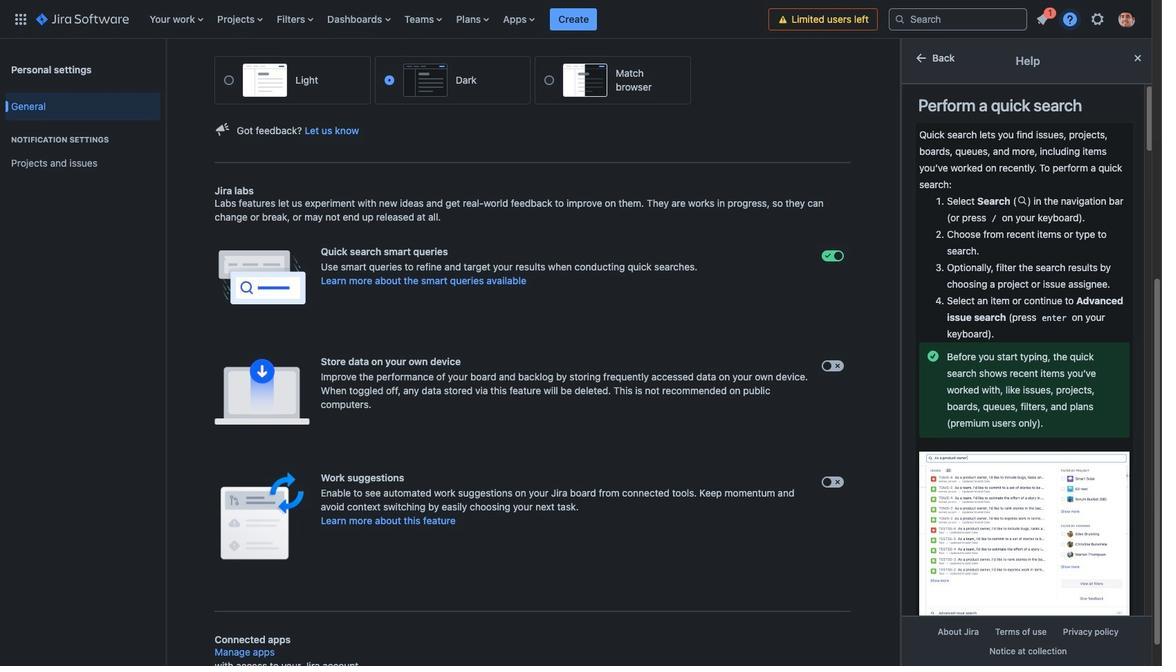 Task type: locate. For each thing, give the bounding box(es) containing it.
settings image
[[1090, 11, 1107, 27]]

appswitcher icon image
[[12, 11, 29, 27]]

None search field
[[889, 8, 1028, 30]]

feedback image
[[215, 121, 231, 138]]

search image
[[895, 13, 906, 25]]

jira software image
[[36, 11, 129, 27], [36, 11, 129, 27]]

1 horizontal spatial list item
[[1031, 5, 1057, 30]]

banner
[[0, 0, 1152, 39]]

None radio
[[385, 76, 394, 85], [545, 76, 555, 85], [385, 76, 394, 85], [545, 76, 555, 85]]

help image
[[1062, 11, 1079, 27]]

Search field
[[889, 8, 1028, 30]]

primary element
[[8, 0, 769, 38]]

main content
[[166, 0, 900, 646]]

0 horizontal spatial list item
[[550, 0, 598, 38]]

heading
[[6, 134, 161, 145]]

2 group from the top
[[6, 120, 161, 181]]

list
[[143, 0, 769, 38], [1031, 5, 1144, 31]]

your profile and settings image
[[1119, 11, 1136, 27]]

group
[[6, 89, 161, 185], [6, 120, 161, 181]]

list item
[[550, 0, 598, 38], [1031, 5, 1057, 30]]

None radio
[[225, 76, 234, 85]]

notifications image
[[1035, 11, 1051, 27]]



Task type: describe. For each thing, give the bounding box(es) containing it.
1 group from the top
[[6, 89, 161, 185]]

close image
[[1130, 50, 1147, 66]]

0 horizontal spatial list
[[143, 0, 769, 38]]

1 horizontal spatial list
[[1031, 5, 1144, 31]]

sidebar navigation image
[[151, 55, 181, 83]]



Task type: vqa. For each thing, say whether or not it's contained in the screenshot.
Notifications image
yes



